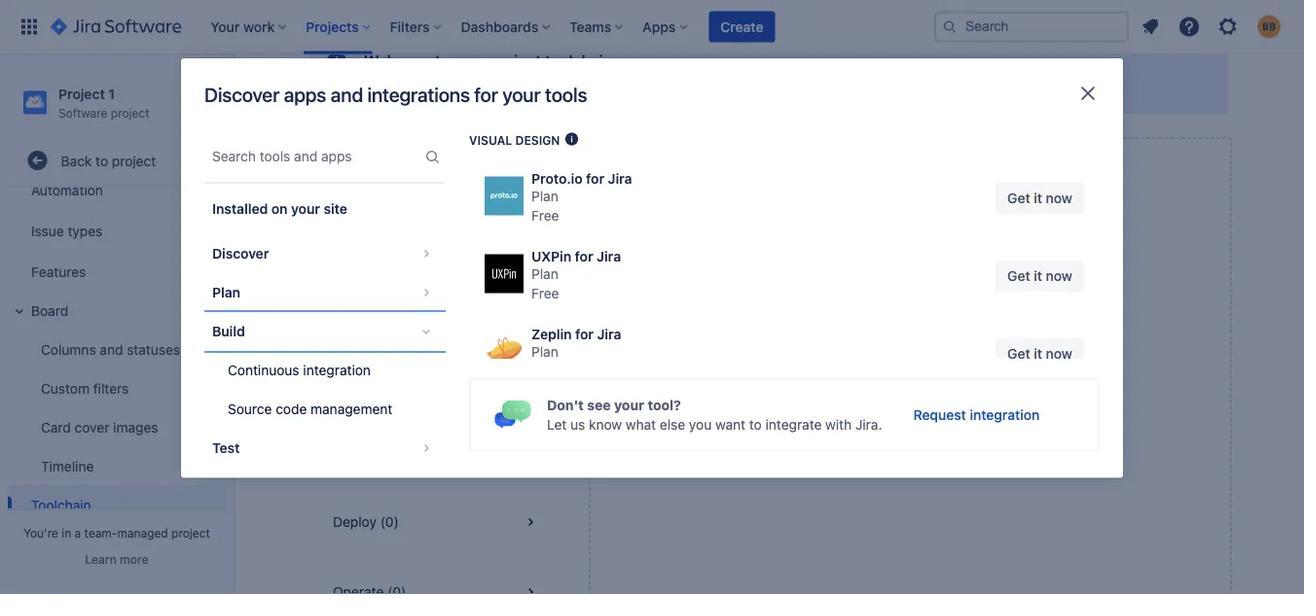 Task type: describe. For each thing, give the bounding box(es) containing it.
proto.io for jira plan free
[[531, 171, 632, 224]]

back to project
[[61, 153, 156, 169]]

create
[[721, 18, 764, 35]]

discover for discover
[[212, 246, 269, 262]]

test
[[212, 440, 240, 457]]

proto.io
[[531, 171, 583, 187]]

cover
[[75, 419, 109, 435]]

create banner
[[0, 0, 1304, 55]]

deploy
[[333, 514, 377, 531]]

faster,
[[933, 392, 973, 408]]

it inside 'welcome to your project toolchain discover integrations for your tools, connect work to your project, and manage it all right here.'
[[861, 80, 869, 96]]

view
[[333, 164, 363, 180]]

group containing automation
[[4, 48, 226, 570]]

proto.io for jira logo image
[[485, 177, 524, 216]]

timeline
[[41, 458, 94, 474]]

it for proto.io for jira
[[1034, 191, 1043, 207]]

continuous
[[228, 363, 299, 379]]

to
[[744, 392, 759, 408]]

request integration
[[913, 407, 1040, 423]]

build your toolchain to improve workflow and ship faster, add your team's tools and work to your project toolchain.
[[744, 364, 1078, 427]]

project 1 software project
[[58, 86, 150, 120]]

source code management button
[[204, 390, 446, 429]]

tools inside dialog
[[545, 83, 587, 106]]

card cover images
[[41, 419, 158, 435]]

issue
[[31, 223, 64, 239]]

here.
[[923, 80, 955, 96]]

chevron icon pointing right image for discover
[[415, 242, 438, 266]]

you
[[689, 416, 712, 433]]

on
[[271, 201, 288, 217]]

want
[[715, 416, 746, 433]]

(0) for plan (0)
[[364, 304, 382, 320]]

board button
[[8, 291, 226, 330]]

project
[[58, 86, 105, 102]]

installed on your site
[[212, 201, 347, 217]]

installed
[[212, 201, 268, 217]]

managed
[[117, 527, 168, 540]]

to left project,
[[681, 80, 693, 96]]

build (0) button
[[310, 348, 565, 418]]

custom filters link
[[19, 369, 226, 408]]

integration for request integration
[[970, 407, 1040, 423]]

apps
[[284, 83, 326, 106]]

get it now for uxpin for jira plan free
[[1008, 269, 1073, 285]]

know
[[589, 416, 622, 433]]

to inside don't see your tool? let us know what else you want to integrate with jira.
[[749, 416, 762, 433]]

your up ship
[[879, 364, 912, 382]]

don't see your tool? let us know what else you want to integrate with jira.
[[547, 397, 882, 433]]

expand image
[[8, 300, 31, 323]]

get it now button for uxpin for jira plan free
[[996, 261, 1084, 293]]

to inside build your toolchain to improve workflow and ship faster, add your team's tools and work to your project toolchain.
[[880, 411, 892, 427]]

jira inside zeplin for jira plan
[[597, 327, 621, 343]]

statuses
[[127, 341, 180, 358]]

continuous integration button
[[204, 351, 446, 390]]

discover inside 'welcome to your project toolchain discover integrations for your tools, connect work to your project, and manage it all right here.'
[[364, 80, 419, 96]]

issue types
[[31, 223, 102, 239]]

for for uxpin
[[575, 249, 593, 265]]

toolchain link
[[8, 486, 226, 525]]

toolchain
[[31, 497, 91, 513]]

design
[[515, 133, 560, 147]]

project inside project 1 software project
[[111, 106, 150, 120]]

issue types link
[[8, 209, 226, 252]]

in
[[62, 527, 71, 540]]

create and iterate on designs and prototypes image
[[564, 131, 580, 147]]

for for proto.io
[[586, 171, 605, 187]]

3 get from the top
[[1008, 347, 1031, 363]]

4 chevron icon pointing right image from the top
[[415, 476, 438, 499]]

it for zeplin for jira
[[1034, 347, 1043, 363]]

and inside 'welcome to your project toolchain discover integrations for your tools, connect work to your project, and manage it all right here.'
[[780, 80, 803, 96]]

(0) for build (0)
[[368, 374, 387, 390]]

tools inside button
[[385, 164, 415, 180]]

a
[[75, 527, 81, 540]]

your down ship
[[896, 411, 924, 427]]

site
[[324, 201, 347, 217]]

zeplin
[[531, 327, 572, 343]]

build inside group
[[212, 324, 245, 340]]

tools,
[[553, 80, 588, 96]]

your up the visual design
[[502, 83, 541, 106]]

visual
[[469, 133, 512, 147]]

your left project,
[[697, 80, 725, 96]]

see
[[587, 397, 611, 413]]

plan button
[[204, 274, 446, 312]]

zeplin for jira plan
[[531, 327, 621, 361]]

toolchain.
[[975, 411, 1037, 427]]

for inside 'welcome to your project toolchain discover integrations for your tools, connect work to your project, and manage it all right here.'
[[501, 80, 518, 96]]

chevron icon pointing right image for plan
[[415, 281, 438, 305]]

primary element
[[12, 0, 934, 54]]

all inside button
[[367, 164, 381, 180]]

plan for zeplin
[[531, 345, 558, 361]]

your inside installed on your site button
[[291, 201, 320, 217]]

columns and statuses link
[[19, 330, 226, 369]]

close modal image
[[1077, 82, 1100, 105]]

improve
[[762, 392, 812, 408]]

search image
[[942, 19, 958, 35]]

images
[[113, 419, 158, 435]]

team's
[[1035, 392, 1078, 408]]

deploy (0) button
[[310, 488, 565, 558]]

toolchain inside build your toolchain to improve workflow and ship faster, add your team's tools and work to your project toolchain.
[[915, 364, 982, 382]]

to right back
[[96, 153, 108, 169]]

and inside dialog
[[331, 83, 363, 106]]

chevron icon pointing right image for test
[[415, 437, 438, 460]]

ship
[[903, 392, 930, 408]]

Search tools and apps field
[[206, 139, 421, 174]]

get it now button for proto.io for jira plan free
[[996, 183, 1084, 215]]

timeline link
[[19, 447, 226, 486]]

deploy (0)
[[333, 514, 399, 531]]

learn more button
[[85, 552, 149, 567]]

uxpin
[[531, 249, 572, 265]]

request
[[913, 407, 966, 423]]



Task type: vqa. For each thing, say whether or not it's contained in the screenshot.
topmost suggested element
no



Task type: locate. For each thing, give the bounding box(es) containing it.
and up filters
[[100, 341, 123, 358]]

1 chevron icon pointing right image from the top
[[415, 242, 438, 266]]

1 vertical spatial tools
[[385, 164, 415, 180]]

3 get it now button from the top
[[996, 339, 1084, 370]]

team-
[[84, 527, 117, 540]]

0 vertical spatial all
[[873, 80, 887, 96]]

0 horizontal spatial build
[[212, 324, 245, 340]]

automation
[[31, 182, 103, 198]]

custom
[[41, 380, 90, 396]]

request integration button
[[902, 399, 1052, 431]]

installed on your site button
[[204, 190, 446, 229]]

integrations inside dialog
[[367, 83, 470, 106]]

(0) right deploy
[[380, 514, 399, 531]]

columns and statuses
[[41, 341, 180, 358]]

chevron icon pointing right image inside test button
[[415, 437, 438, 460]]

Search field
[[934, 11, 1129, 42]]

project right managed
[[171, 527, 210, 540]]

automation link
[[8, 171, 226, 209]]

plan
[[531, 189, 558, 205], [531, 267, 558, 283], [212, 285, 240, 301], [333, 304, 360, 320], [531, 345, 558, 361]]

2 now from the top
[[1046, 269, 1073, 285]]

group inside "discover apps and integrations for your tools" dialog
[[204, 229, 446, 595]]

0 horizontal spatial all
[[367, 164, 381, 180]]

1 get it now button from the top
[[996, 183, 1084, 215]]

card cover images link
[[19, 408, 226, 447]]

work inside build your toolchain to improve workflow and ship faster, add your team's tools and work to your project toolchain.
[[846, 411, 876, 427]]

now for uxpin for jira plan free
[[1046, 269, 1073, 285]]

plan inside group
[[212, 285, 240, 301]]

jira.
[[856, 416, 882, 433]]

3 chevron icon pointing right image from the top
[[415, 437, 438, 460]]

jira for uxpin for jira
[[597, 249, 621, 265]]

columns
[[41, 341, 96, 358]]

free down proto.io on the left
[[531, 208, 559, 224]]

1 free from the top
[[531, 208, 559, 224]]

your right welcome
[[454, 52, 486, 71]]

types
[[68, 223, 102, 239]]

all left right in the top of the page
[[873, 80, 887, 96]]

work right connect
[[646, 80, 677, 96]]

1 vertical spatial get it now
[[1008, 269, 1073, 285]]

get
[[1008, 191, 1031, 207], [1008, 269, 1031, 285], [1008, 347, 1031, 363]]

(0) left chevron icon pointing down
[[364, 304, 382, 320]]

build for (0)
[[333, 374, 364, 390]]

to right want
[[749, 416, 762, 433]]

2 vertical spatial get it now button
[[996, 339, 1084, 370]]

us
[[570, 416, 585, 433]]

2 vertical spatial tools
[[784, 411, 815, 427]]

1 get it now from the top
[[1008, 191, 1073, 207]]

manage
[[807, 80, 857, 96]]

1 horizontal spatial build
[[333, 374, 364, 390]]

jira right zeplin
[[597, 327, 621, 343]]

2 get from the top
[[1008, 269, 1031, 285]]

add
[[976, 392, 1000, 408]]

1 vertical spatial get it now button
[[996, 261, 1084, 293]]

source code management
[[228, 402, 393, 418]]

for right zeplin
[[575, 327, 594, 343]]

plan down zeplin
[[531, 345, 558, 361]]

for for zeplin
[[575, 327, 594, 343]]

workflow
[[816, 392, 873, 408]]

group
[[4, 48, 226, 570], [204, 229, 446, 595]]

0 vertical spatial jira
[[608, 171, 632, 187]]

project up automation link
[[112, 153, 156, 169]]

integrations down welcome
[[367, 83, 470, 106]]

right
[[890, 80, 919, 96]]

1 horizontal spatial all
[[873, 80, 887, 96]]

integration inside button
[[303, 363, 371, 379]]

project down faster, at the bottom
[[928, 411, 972, 427]]

board
[[31, 303, 68, 319]]

your inside don't see your tool? let us know what else you want to integrate with jira.
[[614, 397, 644, 413]]

tools down the improve
[[784, 411, 815, 427]]

0 horizontal spatial work
[[646, 80, 677, 96]]

1 vertical spatial toolchain
[[915, 364, 982, 382]]

jira for proto.io for jira
[[608, 171, 632, 187]]

plan (0) button
[[310, 277, 565, 348]]

integrate
[[766, 416, 822, 433]]

build (0)
[[333, 374, 387, 390]]

get it now for proto.io for jira plan free
[[1008, 191, 1073, 207]]

build for your
[[839, 364, 875, 382]]

plan inside "uxpin for jira plan free"
[[531, 267, 558, 283]]

view all tools (0) button
[[310, 137, 565, 207]]

it for uxpin for jira
[[1034, 269, 1043, 285]]

uxpin for jira plan free
[[531, 249, 621, 302]]

plan for proto.io
[[531, 189, 558, 205]]

and inside group
[[100, 341, 123, 358]]

1 vertical spatial integration
[[970, 407, 1040, 423]]

for inside proto.io for jira plan free
[[586, 171, 605, 187]]

0 vertical spatial integration
[[303, 363, 371, 379]]

for inside zeplin for jira plan
[[575, 327, 594, 343]]

discover left apps
[[204, 83, 280, 106]]

1 horizontal spatial toolchain
[[915, 364, 982, 382]]

get for uxpin for jira plan free
[[1008, 269, 1031, 285]]

back to project link
[[8, 141, 226, 180]]

discover down welcome
[[364, 80, 419, 96]]

0 vertical spatial free
[[531, 208, 559, 224]]

(0) left proto.io for jira logo
[[419, 164, 438, 180]]

welcome
[[364, 52, 431, 71]]

plan down uxpin
[[531, 267, 558, 283]]

project inside build your toolchain to improve workflow and ship faster, add your team's tools and work to your project toolchain.
[[928, 411, 972, 427]]

0 horizontal spatial integration
[[303, 363, 371, 379]]

0 vertical spatial toolchain
[[545, 52, 612, 71]]

free down uxpin
[[531, 286, 559, 302]]

0 horizontal spatial tools
[[385, 164, 415, 180]]

management
[[311, 402, 393, 418]]

chevron icon pointing down image
[[415, 320, 438, 344]]

build up the workflow
[[839, 364, 875, 382]]

your right on
[[291, 201, 320, 217]]

1 now from the top
[[1046, 191, 1073, 207]]

jira right uxpin
[[597, 249, 621, 265]]

for up visual
[[474, 83, 498, 106]]

2 free from the top
[[531, 286, 559, 302]]

discover for discover apps and integrations for your tools
[[204, 83, 280, 106]]

integrations up visual
[[422, 80, 497, 96]]

jira
[[608, 171, 632, 187], [597, 249, 621, 265], [597, 327, 621, 343]]

1 horizontal spatial work
[[846, 411, 876, 427]]

0 vertical spatial work
[[646, 80, 677, 96]]

test button
[[204, 429, 446, 468]]

group containing discover
[[204, 229, 446, 595]]

tools up create and iterate on designs and prototypes icon
[[545, 83, 587, 106]]

tools
[[545, 83, 587, 106], [385, 164, 415, 180], [784, 411, 815, 427]]

learn
[[85, 553, 117, 567]]

plan down proto.io on the left
[[531, 189, 558, 205]]

to
[[435, 52, 450, 71], [681, 80, 693, 96], [96, 153, 108, 169], [880, 411, 892, 427], [749, 416, 762, 433]]

features
[[31, 264, 86, 280]]

3 get it now from the top
[[1008, 347, 1073, 363]]

free
[[531, 208, 559, 224], [531, 286, 559, 302]]

discover button
[[204, 235, 446, 274]]

2 chevron icon pointing right image from the top
[[415, 281, 438, 305]]

features link
[[8, 252, 226, 291]]

let
[[547, 416, 567, 433]]

project,
[[728, 80, 776, 96]]

toolchain
[[545, 52, 612, 71], [915, 364, 982, 382]]

integration
[[303, 363, 371, 379], [970, 407, 1040, 423]]

all inside 'welcome to your project toolchain discover integrations for your tools, connect work to your project, and manage it all right here.'
[[873, 80, 887, 96]]

work down the workflow
[[846, 411, 876, 427]]

0 vertical spatial get it now button
[[996, 183, 1084, 215]]

for right uxpin
[[575, 249, 593, 265]]

more
[[120, 553, 149, 567]]

create button
[[709, 11, 775, 42]]

1 vertical spatial all
[[367, 164, 381, 180]]

welcome to your project toolchain discover integrations for your tools, connect work to your project, and manage it all right here.
[[364, 52, 955, 96]]

and
[[780, 80, 803, 96], [331, 83, 363, 106], [100, 341, 123, 358], [876, 392, 900, 408], [819, 411, 842, 427]]

to right welcome
[[435, 52, 450, 71]]

build button
[[204, 312, 446, 351]]

jira inside "uxpin for jira plan free"
[[597, 249, 621, 265]]

your left tools, at the left top of page
[[522, 80, 550, 96]]

jira right proto.io on the left
[[608, 171, 632, 187]]

get for proto.io for jira plan free
[[1008, 191, 1031, 207]]

chevron icon pointing right image inside the plan button
[[415, 281, 438, 305]]

you're in a team-managed project
[[23, 527, 210, 540]]

3 now from the top
[[1046, 347, 1073, 363]]

custom filters
[[41, 380, 129, 396]]

integrations inside 'welcome to your project toolchain discover integrations for your tools, connect work to your project, and manage it all right here.'
[[422, 80, 497, 96]]

(0) for deploy (0)
[[380, 514, 399, 531]]

zeplin for jira logo image
[[485, 333, 524, 372]]

back
[[61, 153, 92, 169]]

build inside build your toolchain to improve workflow and ship faster, add your team's tools and work to your project toolchain.
[[839, 364, 875, 382]]

build
[[212, 324, 245, 340], [839, 364, 875, 382], [333, 374, 364, 390]]

toolchain inside 'welcome to your project toolchain discover integrations for your tools, connect work to your project, and manage it all right here.'
[[545, 52, 612, 71]]

0 vertical spatial tools
[[545, 83, 587, 106]]

to right with
[[880, 411, 892, 427]]

now for proto.io for jira plan free
[[1046, 191, 1073, 207]]

now
[[1046, 191, 1073, 207], [1046, 269, 1073, 285], [1046, 347, 1073, 363]]

for
[[501, 80, 518, 96], [474, 83, 498, 106], [586, 171, 605, 187], [575, 249, 593, 265], [575, 327, 594, 343]]

discover down installed
[[212, 246, 269, 262]]

get it now button
[[996, 183, 1084, 215], [996, 261, 1084, 293], [996, 339, 1084, 370]]

and right apps
[[331, 83, 363, 106]]

0 vertical spatial get
[[1008, 191, 1031, 207]]

chevron icon pointing right image inside discover button
[[415, 242, 438, 266]]

all right 'view'
[[367, 164, 381, 180]]

plan for uxpin
[[531, 267, 558, 283]]

what
[[626, 416, 656, 433]]

1 vertical spatial work
[[846, 411, 876, 427]]

for inside "uxpin for jira plan free"
[[575, 249, 593, 265]]

discover inside button
[[212, 246, 269, 262]]

0 vertical spatial now
[[1046, 191, 1073, 207]]

chevron icon pointing right image
[[415, 242, 438, 266], [415, 281, 438, 305], [415, 437, 438, 460], [415, 476, 438, 499]]

continuous integration
[[228, 363, 371, 379]]

integration for continuous integration
[[303, 363, 371, 379]]

1 horizontal spatial tools
[[545, 83, 587, 106]]

free for proto.io for jira plan free
[[531, 208, 559, 224]]

plan down discover button
[[333, 304, 360, 320]]

0 horizontal spatial toolchain
[[545, 52, 612, 71]]

connect
[[592, 80, 643, 96]]

code
[[276, 402, 307, 418]]

toolchain up faster, at the bottom
[[915, 364, 982, 382]]

discover apps and integrations for your tools dialog
[[181, 58, 1123, 595]]

and left ship
[[876, 392, 900, 408]]

your up the toolchain.
[[1004, 392, 1032, 408]]

build up management
[[333, 374, 364, 390]]

2 vertical spatial get it now
[[1008, 347, 1073, 363]]

jira software image
[[51, 15, 181, 38], [51, 15, 181, 38]]

plan (0)
[[333, 304, 382, 320]]

discover apps and integrations for your tools
[[204, 83, 587, 106]]

and right project,
[[780, 80, 803, 96]]

1 vertical spatial free
[[531, 286, 559, 302]]

project down 1
[[111, 106, 150, 120]]

for up the visual design
[[501, 80, 518, 96]]

with
[[826, 416, 852, 433]]

project up the visual design
[[490, 52, 541, 71]]

source
[[228, 402, 272, 418]]

integration inside 'button'
[[970, 407, 1040, 423]]

free inside proto.io for jira plan free
[[531, 208, 559, 224]]

2 horizontal spatial tools
[[784, 411, 815, 427]]

(0)
[[419, 164, 438, 180], [364, 304, 382, 320], [368, 374, 387, 390], [380, 514, 399, 531]]

jira inside proto.io for jira plan free
[[608, 171, 632, 187]]

plan inside proto.io for jira plan free
[[531, 189, 558, 205]]

view all tools (0)
[[333, 164, 438, 180]]

for right proto.io on the left
[[586, 171, 605, 187]]

1
[[108, 86, 115, 102]]

free inside "uxpin for jira plan free"
[[531, 286, 559, 302]]

0 vertical spatial get it now
[[1008, 191, 1073, 207]]

2 vertical spatial jira
[[597, 327, 621, 343]]

plan inside zeplin for jira plan
[[531, 345, 558, 361]]

uxpin for jira logo image
[[485, 255, 524, 294]]

tools right 'view'
[[385, 164, 415, 180]]

your up what
[[614, 397, 644, 413]]

1 horizontal spatial integration
[[970, 407, 1040, 423]]

plan down installed
[[212, 285, 240, 301]]

your
[[454, 52, 486, 71], [522, 80, 550, 96], [697, 80, 725, 96], [502, 83, 541, 106], [291, 201, 320, 217], [879, 364, 912, 382], [1004, 392, 1032, 408], [614, 397, 644, 413], [896, 411, 924, 427]]

build up the continuous on the left of page
[[212, 324, 245, 340]]

don't
[[547, 397, 584, 413]]

work inside 'welcome to your project toolchain discover integrations for your tools, connect work to your project, and manage it all right here.'
[[646, 80, 677, 96]]

1 vertical spatial now
[[1046, 269, 1073, 285]]

2 horizontal spatial build
[[839, 364, 875, 382]]

1 get from the top
[[1008, 191, 1031, 207]]

2 vertical spatial now
[[1046, 347, 1073, 363]]

1 vertical spatial get
[[1008, 269, 1031, 285]]

and down the workflow
[[819, 411, 842, 427]]

project inside 'welcome to your project toolchain discover integrations for your tools, connect work to your project, and manage it all right here.'
[[490, 52, 541, 71]]

1 vertical spatial jira
[[597, 249, 621, 265]]

2 vertical spatial get
[[1008, 347, 1031, 363]]

2 get it now button from the top
[[996, 261, 1084, 293]]

2 get it now from the top
[[1008, 269, 1073, 285]]

(0) up management
[[368, 374, 387, 390]]

apps image image
[[494, 401, 531, 429]]

tools inside build your toolchain to improve workflow and ship faster, add your team's tools and work to your project toolchain.
[[784, 411, 815, 427]]

toolchain up tools, at the left top of page
[[545, 52, 612, 71]]

free for uxpin for jira plan free
[[531, 286, 559, 302]]

tool?
[[648, 397, 681, 413]]



